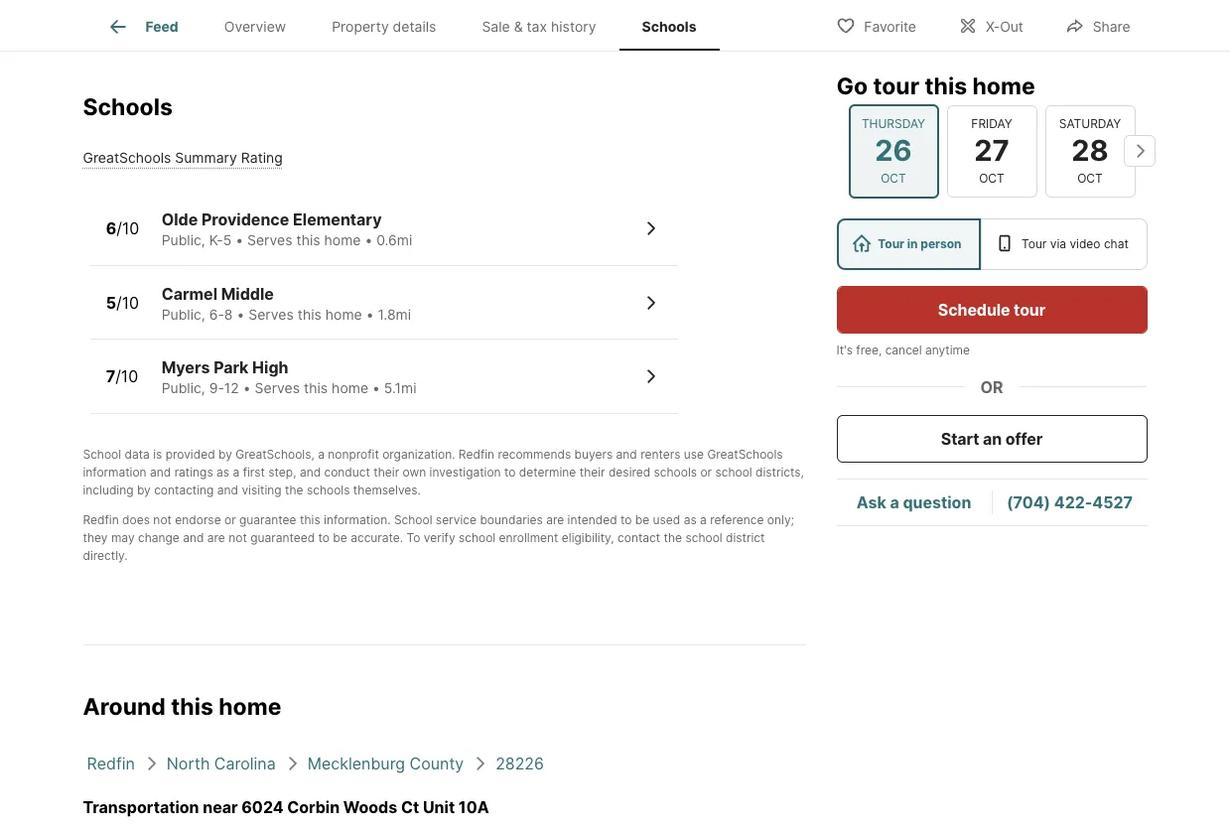 Task type: describe. For each thing, give the bounding box(es) containing it.
myers
[[162, 358, 210, 378]]

1 vertical spatial or
[[225, 513, 236, 527]]

sale & tax history tab
[[459, 3, 619, 51]]

property
[[332, 18, 389, 35]]

tour for tour in person
[[878, 235, 905, 250]]

carmel
[[162, 284, 218, 304]]

conduct
[[324, 465, 370, 480]]

property details tab
[[309, 3, 459, 51]]

around this home
[[83, 693, 282, 721]]

redfin for redfin does not endorse or guarantee this information.
[[83, 513, 119, 527]]

k-
[[209, 232, 223, 249]]

10a
[[459, 797, 489, 817]]

schedule tour
[[939, 299, 1046, 319]]

north carolina
[[167, 754, 276, 774]]

26
[[876, 133, 913, 168]]

to
[[407, 530, 421, 545]]

near
[[203, 797, 238, 817]]

redfin for redfin
[[87, 754, 135, 774]]

first
[[243, 465, 265, 480]]

question
[[903, 492, 972, 512]]

and up redfin does not endorse or guarantee this information.
[[217, 483, 238, 498]]

ask
[[857, 492, 887, 512]]

via
[[1051, 235, 1067, 250]]

offer
[[1006, 428, 1043, 448]]

&
[[514, 18, 523, 35]]

this up the guaranteed
[[300, 513, 321, 527]]

out
[[1001, 17, 1024, 34]]

guaranteed to be accurate. to verify school enrollment eligibility, contact the school district directly.
[[83, 530, 765, 563]]

5 /10
[[106, 293, 139, 313]]

summary
[[175, 149, 237, 166]]

7 /10
[[106, 367, 138, 387]]

not inside school service boundaries are intended to be used as a reference only; they may change and are not
[[229, 530, 247, 545]]

transportation near 6024 corbin woods ct unit 10a
[[83, 797, 489, 817]]

a right ,
[[318, 447, 325, 462]]

public, for myers
[[162, 380, 205, 397]]

the inside first step, and conduct their own investigation to determine their desired schools or school districts, including by contacting and visiting the schools themselves.
[[285, 483, 304, 498]]

is
[[153, 447, 162, 462]]

tour via video chat option
[[982, 218, 1148, 269]]

details
[[393, 18, 437, 35]]

person
[[921, 235, 962, 250]]

in
[[908, 235, 919, 250]]

unit
[[423, 797, 455, 817]]

used
[[653, 513, 681, 527]]

including
[[83, 483, 134, 498]]

olde providence elementary public, k-5 • serves this home • 0.6mi
[[162, 210, 413, 249]]

serves inside the carmel middle public, 6-8 • serves this home • 1.8mi
[[249, 306, 294, 323]]

ask a question
[[857, 492, 972, 512]]

school service boundaries are intended to be used as a reference only; they may change and are not
[[83, 513, 795, 545]]

around
[[83, 693, 166, 721]]

1 their from the left
[[374, 465, 400, 480]]

determine
[[519, 465, 577, 480]]

by inside first step, and conduct their own investigation to determine their desired schools or school districts, including by contacting and visiting the schools themselves.
[[137, 483, 151, 498]]

this up thursday
[[925, 72, 968, 99]]

county
[[410, 754, 464, 774]]

home inside the olde providence elementary public, k-5 • serves this home • 0.6mi
[[324, 232, 361, 249]]

x-out
[[986, 17, 1024, 34]]

0 vertical spatial are
[[547, 513, 564, 527]]

schools inside tab
[[642, 18, 697, 35]]

this up north
[[171, 693, 214, 721]]

share
[[1094, 17, 1131, 34]]

directly.
[[83, 548, 128, 563]]

overview
[[224, 18, 286, 35]]

eligibility,
[[562, 530, 615, 545]]

public, for olde
[[162, 232, 205, 249]]

school for service
[[394, 513, 433, 527]]

park
[[214, 358, 249, 378]]

share button
[[1049, 4, 1148, 45]]

reference
[[711, 513, 765, 527]]

overview tab
[[201, 3, 309, 51]]

greatschools inside the ', a nonprofit organization. redfin recommends buyers and renters use greatschools information and ratings as a'
[[708, 447, 783, 462]]

tour in person
[[878, 235, 962, 250]]

• left 0.6mi
[[365, 232, 373, 249]]

5 inside the olde providence elementary public, k-5 • serves this home • 0.6mi
[[223, 232, 232, 249]]

0 horizontal spatial are
[[207, 530, 225, 545]]

does
[[122, 513, 150, 527]]

home up friday
[[973, 72, 1036, 99]]

to inside the guaranteed to be accurate. to verify school enrollment eligibility, contact the school district directly.
[[318, 530, 330, 545]]

verify
[[424, 530, 456, 545]]

history
[[551, 18, 597, 35]]

serves for high
[[255, 380, 300, 397]]

be inside school service boundaries are intended to be used as a reference only; they may change and are not
[[636, 513, 650, 527]]

corbin
[[287, 797, 340, 817]]

start an offer
[[942, 428, 1043, 448]]

or inside first step, and conduct their own investigation to determine their desired schools or school districts, including by contacting and visiting the schools themselves.
[[701, 465, 712, 480]]

information.
[[324, 513, 391, 527]]

schedule
[[939, 299, 1011, 319]]

8
[[224, 306, 233, 323]]

1 vertical spatial schools
[[307, 483, 350, 498]]

ask a question link
[[857, 492, 972, 512]]

mecklenburg county
[[308, 754, 464, 774]]

be inside the guaranteed to be accurate. to verify school enrollment eligibility, contact the school district directly.
[[333, 530, 348, 545]]

to inside school service boundaries are intended to be used as a reference only; they may change and are not
[[621, 513, 632, 527]]

favorite button
[[820, 4, 934, 45]]

0 horizontal spatial not
[[153, 513, 172, 527]]

home up carolina
[[219, 693, 282, 721]]

6
[[106, 219, 116, 239]]

0 horizontal spatial greatschools
[[83, 149, 171, 166]]

renters
[[641, 447, 681, 462]]

redfin link
[[87, 754, 135, 774]]

property details
[[332, 18, 437, 35]]

schools tab
[[619, 3, 720, 51]]

use
[[684, 447, 704, 462]]

service
[[436, 513, 477, 527]]

as inside the ', a nonprofit organization. redfin recommends buyers and renters use greatschools information and ratings as a'
[[217, 465, 230, 480]]

elementary
[[293, 210, 382, 230]]

x-
[[986, 17, 1001, 34]]

desired
[[609, 465, 651, 480]]

school data is provided by greatschools
[[83, 447, 311, 462]]

tour for tour via video chat
[[1022, 235, 1048, 250]]

data
[[125, 447, 150, 462]]

go tour this home
[[837, 72, 1036, 99]]

buyers
[[575, 447, 613, 462]]

,
[[311, 447, 315, 462]]

the inside the guaranteed to be accurate. to verify school enrollment eligibility, contact the school district directly.
[[664, 530, 683, 545]]

school down reference
[[686, 530, 723, 545]]

guarantee
[[239, 513, 297, 527]]

• right the 12
[[243, 380, 251, 397]]

/10 for 5
[[116, 293, 139, 313]]

woods
[[344, 797, 398, 817]]



Task type: locate. For each thing, give the bounding box(es) containing it.
tour right schedule
[[1014, 299, 1046, 319]]

2 public, from the top
[[162, 306, 205, 323]]

carolina
[[214, 754, 276, 774]]

1 vertical spatial 5
[[106, 293, 116, 313]]

or right endorse
[[225, 513, 236, 527]]

1 horizontal spatial school
[[394, 513, 433, 527]]

5 down "providence"
[[223, 232, 232, 249]]

0 vertical spatial as
[[217, 465, 230, 480]]

0 horizontal spatial oct
[[881, 170, 907, 185]]

0 vertical spatial not
[[153, 513, 172, 527]]

1 vertical spatial to
[[621, 513, 632, 527]]

public, down carmel at the left of page
[[162, 306, 205, 323]]

go
[[837, 72, 868, 99]]

providence
[[202, 210, 289, 230]]

0 vertical spatial school
[[83, 447, 121, 462]]

0 horizontal spatial schools
[[307, 483, 350, 498]]

list box containing tour in person
[[837, 218, 1148, 269]]

0 horizontal spatial tour
[[878, 235, 905, 250]]

home down elementary in the top of the page
[[324, 232, 361, 249]]

as right used
[[684, 513, 697, 527]]

tour in person option
[[837, 218, 982, 269]]

2 horizontal spatial to
[[621, 513, 632, 527]]

1 vertical spatial schools
[[83, 93, 173, 121]]

schools down renters
[[654, 465, 698, 480]]

tour up thursday
[[874, 72, 920, 99]]

oct down 27
[[980, 170, 1005, 185]]

2 vertical spatial public,
[[162, 380, 205, 397]]

1 vertical spatial be
[[333, 530, 348, 545]]

this up myers park high public, 9-12 • serves this home • 5.1mi
[[298, 306, 322, 323]]

recommends
[[498, 447, 571, 462]]

myers park high public, 9-12 • serves this home • 5.1mi
[[162, 358, 417, 397]]

boundaries
[[480, 513, 543, 527]]

start an offer button
[[837, 414, 1148, 462]]

(704) 422-4527
[[1007, 492, 1134, 512]]

districts,
[[756, 465, 805, 480]]

home left 5.1mi at the left top
[[332, 380, 369, 397]]

this inside myers park high public, 9-12 • serves this home • 5.1mi
[[304, 380, 328, 397]]

0 vertical spatial schools
[[642, 18, 697, 35]]

saturday 28 oct
[[1060, 116, 1122, 185]]

1 vertical spatial as
[[684, 513, 697, 527]]

0 horizontal spatial their
[[374, 465, 400, 480]]

, a nonprofit organization. redfin recommends buyers and renters use greatschools information and ratings as a
[[83, 447, 783, 480]]

chat
[[1105, 235, 1129, 250]]

0 horizontal spatial to
[[318, 530, 330, 545]]

1 horizontal spatial the
[[664, 530, 683, 545]]

the
[[285, 483, 304, 498], [664, 530, 683, 545]]

are
[[547, 513, 564, 527], [207, 530, 225, 545]]

3 public, from the top
[[162, 380, 205, 397]]

5 down '6'
[[106, 293, 116, 313]]

tour left in
[[878, 235, 905, 250]]

friday
[[972, 116, 1013, 131]]

1 horizontal spatial their
[[580, 465, 606, 480]]

0 vertical spatial serves
[[247, 232, 293, 249]]

the down used
[[664, 530, 683, 545]]

the down "step,"
[[285, 483, 304, 498]]

tour for schedule
[[1014, 299, 1046, 319]]

redfin up investigation
[[459, 447, 495, 462]]

and down endorse
[[183, 530, 204, 545]]

1 horizontal spatial schools
[[642, 18, 697, 35]]

0 horizontal spatial be
[[333, 530, 348, 545]]

this up ,
[[304, 380, 328, 397]]

1 vertical spatial public,
[[162, 306, 205, 323]]

school inside school service boundaries are intended to be used as a reference only; they may change and are not
[[394, 513, 433, 527]]

2 tour from the left
[[1022, 235, 1048, 250]]

by right provided
[[219, 447, 232, 462]]

school left districts,
[[716, 465, 753, 480]]

are down endorse
[[207, 530, 225, 545]]

oct inside friday 27 oct
[[980, 170, 1005, 185]]

to inside first step, and conduct their own investigation to determine their desired schools or school districts, including by contacting and visiting the schools themselves.
[[505, 465, 516, 480]]

0 horizontal spatial the
[[285, 483, 304, 498]]

oct down the 28
[[1078, 170, 1104, 185]]

thursday 26 oct
[[862, 116, 926, 185]]

be up contact
[[636, 513, 650, 527]]

0 horizontal spatial by
[[137, 483, 151, 498]]

home inside myers park high public, 9-12 • serves this home • 5.1mi
[[332, 380, 369, 397]]

to up contact
[[621, 513, 632, 527]]

may
[[111, 530, 135, 545]]

1 public, from the top
[[162, 232, 205, 249]]

0 horizontal spatial schools
[[83, 93, 173, 121]]

28226 link
[[496, 754, 544, 774]]

start
[[942, 428, 980, 448]]

0 horizontal spatial as
[[217, 465, 230, 480]]

their down buyers at the bottom left of the page
[[580, 465, 606, 480]]

oct down 26 on the right top of the page
[[881, 170, 907, 185]]

1 vertical spatial school
[[394, 513, 433, 527]]

0 vertical spatial schools
[[654, 465, 698, 480]]

5
[[223, 232, 232, 249], [106, 293, 116, 313]]

thursday
[[862, 116, 926, 131]]

tour inside button
[[1014, 299, 1046, 319]]

1 tour from the left
[[878, 235, 905, 250]]

1 oct from the left
[[881, 170, 907, 185]]

public, down 'olde'
[[162, 232, 205, 249]]

1 horizontal spatial by
[[219, 447, 232, 462]]

2 horizontal spatial greatschools
[[708, 447, 783, 462]]

1 horizontal spatial be
[[636, 513, 650, 527]]

oct
[[881, 170, 907, 185], [980, 170, 1005, 185], [1078, 170, 1104, 185]]

/10
[[116, 219, 139, 239], [116, 293, 139, 313], [115, 367, 138, 387]]

oct inside saturday 28 oct
[[1078, 170, 1104, 185]]

home
[[973, 72, 1036, 99], [324, 232, 361, 249], [326, 306, 362, 323], [332, 380, 369, 397], [219, 693, 282, 721]]

1 horizontal spatial are
[[547, 513, 564, 527]]

themselves.
[[353, 483, 421, 498]]

2 vertical spatial redfin
[[87, 754, 135, 774]]

1 vertical spatial by
[[137, 483, 151, 498]]

public, inside the carmel middle public, 6-8 • serves this home • 1.8mi
[[162, 306, 205, 323]]

1 horizontal spatial tour
[[1014, 299, 1046, 319]]

serves inside myers park high public, 9-12 • serves this home • 5.1mi
[[255, 380, 300, 397]]

serves down high
[[255, 380, 300, 397]]

school inside first step, and conduct their own investigation to determine their desired schools or school districts, including by contacting and visiting the schools themselves.
[[716, 465, 753, 480]]

a left reference
[[701, 513, 707, 527]]

contact
[[618, 530, 661, 545]]

public,
[[162, 232, 205, 249], [162, 306, 205, 323], [162, 380, 205, 397]]

enrollment
[[499, 530, 559, 545]]

step,
[[269, 465, 297, 480]]

• left 5.1mi at the left top
[[373, 380, 380, 397]]

schools
[[642, 18, 697, 35], [83, 93, 173, 121]]

1 horizontal spatial tour
[[1022, 235, 1048, 250]]

free,
[[857, 342, 883, 357]]

0 vertical spatial the
[[285, 483, 304, 498]]

0 vertical spatial by
[[219, 447, 232, 462]]

anytime
[[926, 342, 971, 357]]

this down elementary in the top of the page
[[296, 232, 321, 249]]

• down "providence"
[[236, 232, 243, 249]]

(704)
[[1007, 492, 1051, 512]]

0 vertical spatial public,
[[162, 232, 205, 249]]

1 horizontal spatial or
[[701, 465, 712, 480]]

0 vertical spatial 5
[[223, 232, 232, 249]]

/10 left myers
[[115, 367, 138, 387]]

6024
[[242, 797, 284, 817]]

only;
[[768, 513, 795, 527]]

they
[[83, 530, 108, 545]]

schools down the conduct
[[307, 483, 350, 498]]

school down service
[[459, 530, 496, 545]]

tour
[[878, 235, 905, 250], [1022, 235, 1048, 250]]

middle
[[221, 284, 274, 304]]

list box
[[837, 218, 1148, 269]]

be down information.
[[333, 530, 348, 545]]

and down ,
[[300, 465, 321, 480]]

oct for 26
[[881, 170, 907, 185]]

a
[[318, 447, 325, 462], [233, 465, 240, 480], [891, 492, 900, 512], [701, 513, 707, 527]]

1 horizontal spatial schools
[[654, 465, 698, 480]]

a inside school service boundaries are intended to be used as a reference only; they may change and are not
[[701, 513, 707, 527]]

greatschools
[[83, 149, 171, 166], [236, 447, 311, 462], [708, 447, 783, 462]]

it's
[[837, 342, 853, 357]]

•
[[236, 232, 243, 249], [365, 232, 373, 249], [237, 306, 245, 323], [366, 306, 374, 323], [243, 380, 251, 397], [373, 380, 380, 397]]

2 horizontal spatial oct
[[1078, 170, 1104, 185]]

1 vertical spatial not
[[229, 530, 247, 545]]

2 vertical spatial serves
[[255, 380, 300, 397]]

schedule tour button
[[837, 285, 1148, 333]]

their
[[374, 465, 400, 480], [580, 465, 606, 480]]

1 vertical spatial tour
[[1014, 299, 1046, 319]]

school for data
[[83, 447, 121, 462]]

0 vertical spatial or
[[701, 465, 712, 480]]

home inside the carmel middle public, 6-8 • serves this home • 1.8mi
[[326, 306, 362, 323]]

contacting
[[154, 483, 214, 498]]

first step, and conduct their own investigation to determine their desired schools or school districts, including by contacting and visiting the schools themselves.
[[83, 465, 805, 498]]

1 vertical spatial serves
[[249, 306, 294, 323]]

redfin up transportation
[[87, 754, 135, 774]]

schools right history
[[642, 18, 697, 35]]

transportation
[[83, 797, 199, 817]]

tab list containing feed
[[83, 0, 736, 51]]

cancel
[[886, 342, 923, 357]]

7
[[106, 367, 115, 387]]

school
[[83, 447, 121, 462], [394, 513, 433, 527]]

greatschools summary rating link
[[83, 149, 283, 166]]

tour via video chat
[[1022, 235, 1129, 250]]

1 horizontal spatial as
[[684, 513, 697, 527]]

1 vertical spatial redfin
[[83, 513, 119, 527]]

as right ratings
[[217, 465, 230, 480]]

0 vertical spatial tour
[[874, 72, 920, 99]]

0 vertical spatial redfin
[[459, 447, 495, 462]]

6-
[[209, 306, 224, 323]]

1 horizontal spatial not
[[229, 530, 247, 545]]

mecklenburg
[[308, 754, 405, 774]]

1 vertical spatial /10
[[116, 293, 139, 313]]

tour left via
[[1022, 235, 1048, 250]]

to down information.
[[318, 530, 330, 545]]

their up themselves.
[[374, 465, 400, 480]]

and up the desired
[[616, 447, 638, 462]]

0 vertical spatial be
[[636, 513, 650, 527]]

0 vertical spatial /10
[[116, 219, 139, 239]]

serves down "providence"
[[247, 232, 293, 249]]

redfin up the they
[[83, 513, 119, 527]]

next image
[[1124, 135, 1156, 167]]

tour for go
[[874, 72, 920, 99]]

serves for elementary
[[247, 232, 293, 249]]

3 oct from the left
[[1078, 170, 1104, 185]]

visiting
[[242, 483, 282, 498]]

north carolina link
[[167, 754, 276, 774]]

2 their from the left
[[580, 465, 606, 480]]

not up change
[[153, 513, 172, 527]]

greatschools up 6 /10
[[83, 149, 171, 166]]

greatschools up districts,
[[708, 447, 783, 462]]

0 horizontal spatial 5
[[106, 293, 116, 313]]

not down redfin does not endorse or guarantee this information.
[[229, 530, 247, 545]]

this inside the carmel middle public, 6-8 • serves this home • 1.8mi
[[298, 306, 322, 323]]

information
[[83, 465, 147, 480]]

5.1mi
[[384, 380, 417, 397]]

school up to
[[394, 513, 433, 527]]

favorite
[[865, 17, 917, 34]]

x-out button
[[942, 4, 1041, 45]]

serves inside the olde providence elementary public, k-5 • serves this home • 0.6mi
[[247, 232, 293, 249]]

home left 1.8mi
[[326, 306, 362, 323]]

high
[[252, 358, 289, 378]]

0 horizontal spatial or
[[225, 513, 236, 527]]

nonprofit
[[328, 447, 379, 462]]

1 vertical spatial are
[[207, 530, 225, 545]]

• left 1.8mi
[[366, 306, 374, 323]]

an
[[984, 428, 1003, 448]]

public, inside myers park high public, 9-12 • serves this home • 5.1mi
[[162, 380, 205, 397]]

/10 for 6
[[116, 219, 139, 239]]

/10 for 7
[[115, 367, 138, 387]]

feed
[[146, 18, 179, 35]]

oct inside the thursday 26 oct
[[881, 170, 907, 185]]

greatschools up "step,"
[[236, 447, 311, 462]]

6 /10
[[106, 219, 139, 239]]

• right 8
[[237, 306, 245, 323]]

sale
[[482, 18, 510, 35]]

0 vertical spatial to
[[505, 465, 516, 480]]

oct for 27
[[980, 170, 1005, 185]]

public, inside the olde providence elementary public, k-5 • serves this home • 0.6mi
[[162, 232, 205, 249]]

2 vertical spatial to
[[318, 530, 330, 545]]

serves down middle
[[249, 306, 294, 323]]

1 vertical spatial the
[[664, 530, 683, 545]]

1 horizontal spatial 5
[[223, 232, 232, 249]]

carmel middle public, 6-8 • serves this home • 1.8mi
[[162, 284, 411, 323]]

investigation
[[430, 465, 501, 480]]

by up does
[[137, 483, 151, 498]]

2 vertical spatial /10
[[115, 367, 138, 387]]

redfin does not endorse or guarantee this information.
[[83, 513, 391, 527]]

a right the ask
[[891, 492, 900, 512]]

by
[[219, 447, 232, 462], [137, 483, 151, 498]]

or down use
[[701, 465, 712, 480]]

organization.
[[383, 447, 456, 462]]

1 horizontal spatial greatschools
[[236, 447, 311, 462]]

None button
[[849, 104, 939, 198], [947, 105, 1038, 197], [1046, 105, 1136, 197], [849, 104, 939, 198], [947, 105, 1038, 197], [1046, 105, 1136, 197]]

change
[[138, 530, 180, 545]]

a left "first"
[[233, 465, 240, 480]]

0 horizontal spatial tour
[[874, 72, 920, 99]]

oct for 28
[[1078, 170, 1104, 185]]

friday 27 oct
[[972, 116, 1013, 185]]

to down recommends on the left of the page
[[505, 465, 516, 480]]

redfin inside the ', a nonprofit organization. redfin recommends buyers and renters use greatschools information and ratings as a'
[[459, 447, 495, 462]]

be
[[636, 513, 650, 527], [333, 530, 348, 545]]

and down the is
[[150, 465, 171, 480]]

public, down myers
[[162, 380, 205, 397]]

and inside school service boundaries are intended to be used as a reference only; they may change and are not
[[183, 530, 204, 545]]

/10 left carmel at the left of page
[[116, 293, 139, 313]]

1 horizontal spatial to
[[505, 465, 516, 480]]

28
[[1072, 133, 1109, 168]]

greatschools summary rating
[[83, 149, 283, 166]]

0 horizontal spatial school
[[83, 447, 121, 462]]

2 oct from the left
[[980, 170, 1005, 185]]

are up enrollment
[[547, 513, 564, 527]]

as inside school service boundaries are intended to be used as a reference only; they may change and are not
[[684, 513, 697, 527]]

/10 left 'olde'
[[116, 219, 139, 239]]

tab list
[[83, 0, 736, 51]]

this inside the olde providence elementary public, k-5 • serves this home • 0.6mi
[[296, 232, 321, 249]]

school up information
[[83, 447, 121, 462]]

1 horizontal spatial oct
[[980, 170, 1005, 185]]

schools up 'greatschools summary rating' link
[[83, 93, 173, 121]]



Task type: vqa. For each thing, say whether or not it's contained in the screenshot.


